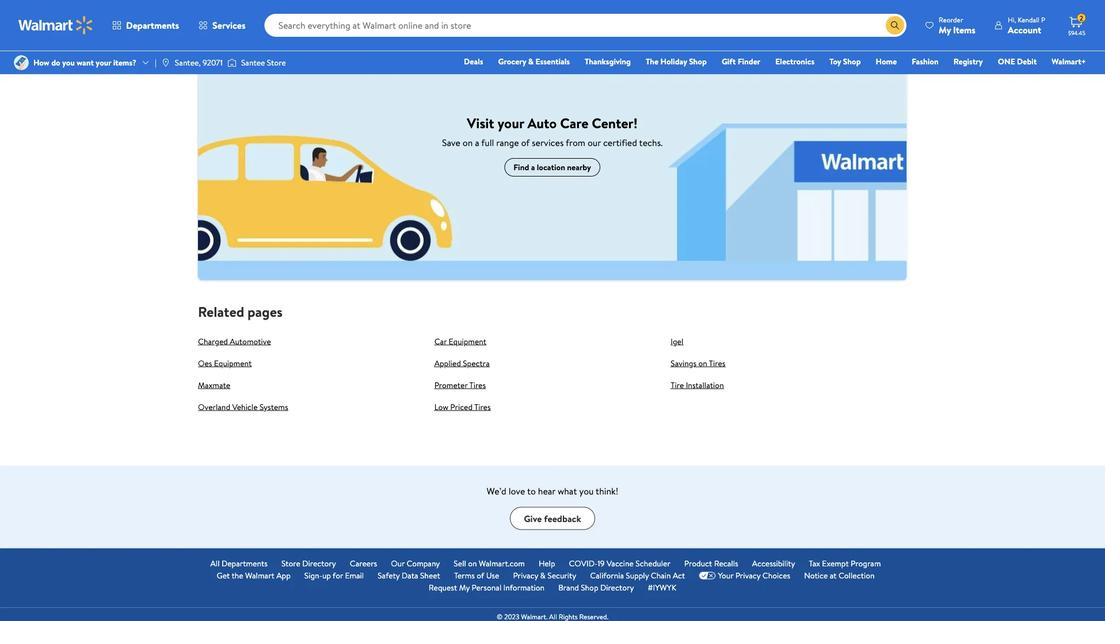 Task type: describe. For each thing, give the bounding box(es) containing it.
covid-19 vaccine scheduler link
[[569, 558, 671, 570]]

request
[[429, 583, 457, 594]]

oes
[[198, 358, 212, 369]]

pages
[[248, 303, 283, 322]]

items?
[[113, 57, 136, 68]]

product recalls
[[684, 559, 738, 570]]

how do you want your items?
[[33, 57, 136, 68]]

notice
[[804, 571, 828, 582]]

finder
[[738, 56, 761, 67]]

search icon image
[[891, 21, 900, 30]]

sign-up for email
[[304, 571, 364, 582]]

departments inside popup button
[[126, 19, 179, 32]]

all departments
[[210, 559, 268, 570]]

thanksgiving link
[[580, 55, 636, 68]]

Search search field
[[265, 14, 907, 37]]

0 vertical spatial directory
[[302, 559, 336, 570]]

terms of use
[[454, 571, 499, 582]]

registry link
[[949, 55, 988, 68]]

the
[[232, 571, 243, 582]]

what
[[558, 485, 577, 498]]

car
[[434, 336, 447, 347]]

visit your auto care center! save on a full range of services from our certified techs.
[[442, 113, 663, 149]]

safety data sheet
[[378, 571, 440, 582]]

92071
[[203, 57, 223, 68]]

techs.
[[639, 136, 663, 149]]

home link
[[871, 55, 902, 68]]

one debit
[[998, 56, 1037, 67]]

one
[[998, 56, 1015, 67]]

we'd
[[487, 485, 506, 498]]

thanksgiving
[[585, 56, 631, 67]]

toy shop link
[[824, 55, 866, 68]]

brand shop directory link
[[558, 582, 634, 594]]

my inside reorder my items
[[939, 23, 951, 36]]

1 vertical spatial directory
[[600, 583, 634, 594]]

information
[[503, 583, 545, 594]]

sign-
[[304, 571, 322, 582]]

0 vertical spatial store
[[267, 57, 286, 68]]

gift finder link
[[717, 55, 766, 68]]

terms
[[454, 571, 475, 582]]

our
[[391, 559, 405, 570]]

$94.45
[[1068, 29, 1086, 37]]

1 horizontal spatial shop
[[689, 56, 707, 67]]

savings on tires link
[[671, 358, 726, 369]]

a inside visit your auto care center! save on a full range of services from our certified techs.
[[475, 136, 479, 149]]

we'd love to hear what you think!
[[487, 485, 619, 498]]

shop for toy shop
[[843, 56, 861, 67]]

p
[[1041, 15, 1045, 24]]

covid-
[[569, 559, 598, 570]]

all departments link
[[210, 558, 268, 570]]

all
[[210, 559, 220, 570]]

store directory
[[281, 559, 336, 570]]

chain
[[651, 571, 671, 582]]

walmart.com
[[479, 559, 525, 570]]

tire installation link
[[671, 380, 724, 391]]

sheet
[[420, 571, 440, 582]]

gift
[[722, 56, 736, 67]]

1 vertical spatial a
[[531, 162, 535, 173]]

& for grocery
[[528, 56, 534, 67]]

installation
[[686, 380, 724, 391]]

2 privacy from the left
[[736, 571, 761, 582]]

center!
[[592, 113, 638, 133]]

privacy & security link
[[513, 570, 576, 582]]

accessibility
[[752, 559, 795, 570]]

give feedback button
[[510, 508, 595, 531]]

account
[[1008, 23, 1042, 36]]

product
[[684, 559, 712, 570]]

automotive
[[230, 336, 271, 347]]

Walmart Site-Wide search field
[[265, 14, 907, 37]]

one debit link
[[993, 55, 1042, 68]]

sell on walmart.com link
[[454, 558, 525, 570]]

product recalls link
[[684, 558, 738, 570]]

your
[[718, 571, 734, 582]]

oes equipment link
[[198, 358, 252, 369]]

charged automotive
[[198, 336, 271, 347]]

sell
[[454, 559, 466, 570]]

certified
[[603, 136, 637, 149]]

request my personal information link
[[429, 582, 545, 594]]

related pages
[[198, 303, 283, 322]]

app
[[276, 571, 291, 582]]

scheduler
[[636, 559, 671, 570]]

nearby
[[567, 162, 591, 173]]

equipment for oes equipment
[[214, 358, 252, 369]]

prometer
[[434, 380, 468, 391]]

overland vehicle systems link
[[198, 402, 288, 413]]

19
[[598, 559, 605, 570]]

prometer tires link
[[434, 380, 486, 391]]

safety
[[378, 571, 400, 582]]

1 horizontal spatial you
[[579, 485, 594, 498]]

prometer tires
[[434, 380, 486, 391]]

services
[[212, 19, 246, 32]]



Task type: locate. For each thing, give the bounding box(es) containing it.
& for privacy
[[540, 571, 546, 582]]

2 horizontal spatial shop
[[843, 56, 861, 67]]

santee
[[241, 57, 265, 68]]

0 vertical spatial equipment
[[449, 336, 486, 347]]

tires
[[709, 358, 726, 369], [469, 380, 486, 391], [474, 402, 491, 413]]

tires down the spectra
[[469, 380, 486, 391]]

tire installation
[[671, 380, 724, 391]]

0 horizontal spatial privacy
[[513, 571, 538, 582]]

0 horizontal spatial shop
[[581, 583, 598, 594]]

0 horizontal spatial a
[[475, 136, 479, 149]]

shop
[[689, 56, 707, 67], [843, 56, 861, 67], [581, 583, 598, 594]]

give feedback
[[524, 513, 581, 525]]

notice at collection request my personal information
[[429, 571, 875, 594]]

your privacy choices link
[[699, 570, 791, 582]]

electronics
[[776, 56, 815, 67]]

your privacy choices
[[718, 571, 791, 582]]

spectra
[[463, 358, 490, 369]]

charged automotive link
[[198, 336, 271, 347]]

car equipment
[[434, 336, 486, 347]]

directory down california
[[600, 583, 634, 594]]

charged
[[198, 336, 228, 347]]

0 horizontal spatial you
[[62, 57, 75, 68]]

toy shop
[[830, 56, 861, 67]]

& right grocery
[[528, 56, 534, 67]]

to
[[527, 485, 536, 498]]

visit
[[467, 113, 494, 133]]

 image
[[14, 55, 29, 70], [227, 57, 237, 69]]

igel link
[[671, 336, 683, 347]]

0 horizontal spatial equipment
[[214, 358, 252, 369]]

shop right toy
[[843, 56, 861, 67]]

help
[[539, 559, 555, 570]]

full
[[481, 136, 494, 149]]

personal
[[472, 583, 502, 594]]

tires up installation
[[709, 358, 726, 369]]

shop for brand shop directory
[[581, 583, 598, 594]]

on for sell on walmart.com
[[468, 559, 477, 570]]

1 vertical spatial equipment
[[214, 358, 252, 369]]

santee, 92071
[[175, 57, 223, 68]]

get
[[217, 571, 230, 582]]

savings
[[671, 358, 697, 369]]

toy
[[830, 56, 841, 67]]

my
[[939, 23, 951, 36], [459, 583, 470, 594]]

shop right the brand at the bottom
[[581, 583, 598, 594]]

auto
[[528, 113, 557, 133]]

up
[[322, 571, 331, 582]]

brand shop directory
[[558, 583, 634, 594]]

of left use at the left of page
[[477, 571, 484, 582]]

on right sell
[[468, 559, 477, 570]]

0 vertical spatial my
[[939, 23, 951, 36]]

california supply chain act
[[590, 571, 685, 582]]

tax
[[809, 559, 820, 570]]

of right range
[[521, 136, 530, 149]]

2 vertical spatial tires
[[474, 402, 491, 413]]

walmart image
[[18, 16, 93, 35]]

choices
[[763, 571, 791, 582]]

departments button
[[102, 12, 189, 39]]

 image right 92071
[[227, 57, 237, 69]]

tires for priced
[[474, 402, 491, 413]]

privacy right your
[[736, 571, 761, 582]]

0 vertical spatial on
[[463, 136, 473, 149]]

 image for santee store
[[227, 57, 237, 69]]

0 horizontal spatial of
[[477, 571, 484, 582]]

1 horizontal spatial departments
[[222, 559, 268, 570]]

a right the find
[[531, 162, 535, 173]]

safety data sheet link
[[378, 570, 440, 582]]

1 horizontal spatial equipment
[[449, 336, 486, 347]]

tax exempt program link
[[809, 558, 881, 570]]

terms of use link
[[454, 570, 499, 582]]

privacy up "information"
[[513, 571, 538, 582]]

equipment for car equipment
[[449, 336, 486, 347]]

save
[[442, 136, 460, 149]]

of inside visit your auto care center! save on a full range of services from our certified techs.
[[521, 136, 530, 149]]

walmart
[[245, 571, 275, 582]]

departments up |
[[126, 19, 179, 32]]

store up 'app'
[[281, 559, 300, 570]]

grocery & essentials
[[498, 56, 570, 67]]

 image
[[161, 58, 170, 67]]

sell on walmart.com
[[454, 559, 525, 570]]

0 horizontal spatial  image
[[14, 55, 29, 70]]

registry
[[954, 56, 983, 67]]

1 vertical spatial departments
[[222, 559, 268, 570]]

exempt
[[822, 559, 849, 570]]

1 horizontal spatial privacy
[[736, 571, 761, 582]]

1 vertical spatial you
[[579, 485, 594, 498]]

tax exempt program get the walmart app
[[217, 559, 881, 582]]

1 horizontal spatial  image
[[227, 57, 237, 69]]

santee store
[[241, 57, 286, 68]]

you right what
[[579, 485, 594, 498]]

tire
[[671, 380, 684, 391]]

shop right holiday
[[689, 56, 707, 67]]

find a location nearby link
[[504, 158, 600, 177]]

0 vertical spatial your
[[96, 57, 111, 68]]

privacy choices icon image
[[699, 572, 716, 580]]

1 horizontal spatial of
[[521, 136, 530, 149]]

you right the do
[[62, 57, 75, 68]]

2 vertical spatial on
[[468, 559, 477, 570]]

grocery & essentials link
[[493, 55, 575, 68]]

do
[[51, 57, 60, 68]]

1 vertical spatial of
[[477, 571, 484, 582]]

1 vertical spatial your
[[498, 113, 524, 133]]

collection
[[839, 571, 875, 582]]

0 horizontal spatial your
[[96, 57, 111, 68]]

on inside visit your auto care center! save on a full range of services from our certified techs.
[[463, 136, 473, 149]]

equipment down the charged automotive
[[214, 358, 252, 369]]

oes equipment
[[198, 358, 252, 369]]

find
[[514, 162, 529, 173]]

1 vertical spatial my
[[459, 583, 470, 594]]

essentials
[[536, 56, 570, 67]]

your inside visit your auto care center! save on a full range of services from our certified techs.
[[498, 113, 524, 133]]

fashion link
[[907, 55, 944, 68]]

1 vertical spatial store
[[281, 559, 300, 570]]

0 vertical spatial departments
[[126, 19, 179, 32]]

0 horizontal spatial departments
[[126, 19, 179, 32]]

my left items
[[939, 23, 951, 36]]

& down help link
[[540, 571, 546, 582]]

0 horizontal spatial my
[[459, 583, 470, 594]]

want
[[77, 57, 94, 68]]

0 horizontal spatial directory
[[302, 559, 336, 570]]

departments up "the"
[[222, 559, 268, 570]]

on for savings on tires
[[699, 358, 707, 369]]

from
[[566, 136, 585, 149]]

0 vertical spatial of
[[521, 136, 530, 149]]

act
[[673, 571, 685, 582]]

 image left the how
[[14, 55, 29, 70]]

0 vertical spatial a
[[475, 136, 479, 149]]

love
[[509, 485, 525, 498]]

on right save
[[463, 136, 473, 149]]

your up range
[[498, 113, 524, 133]]

of
[[521, 136, 530, 149], [477, 571, 484, 582]]

0 horizontal spatial &
[[528, 56, 534, 67]]

tires for on
[[709, 358, 726, 369]]

a left full
[[475, 136, 479, 149]]

supply
[[626, 571, 649, 582]]

recalls
[[714, 559, 738, 570]]

1 vertical spatial tires
[[469, 380, 486, 391]]

equipment up applied spectra
[[449, 336, 486, 347]]

1 horizontal spatial directory
[[600, 583, 634, 594]]

walmart+
[[1052, 56, 1086, 67]]

1 horizontal spatial your
[[498, 113, 524, 133]]

1 privacy from the left
[[513, 571, 538, 582]]

car equipment link
[[434, 336, 486, 347]]

data
[[402, 571, 418, 582]]

1 vertical spatial on
[[699, 358, 707, 369]]

on right savings
[[699, 358, 707, 369]]

store right santee
[[267, 57, 286, 68]]

grocery
[[498, 56, 526, 67]]

1 horizontal spatial my
[[939, 23, 951, 36]]

directory up the sign-
[[302, 559, 336, 570]]

0 vertical spatial you
[[62, 57, 75, 68]]

careers link
[[350, 558, 377, 570]]

related
[[198, 303, 244, 322]]

0 vertical spatial tires
[[709, 358, 726, 369]]

your
[[96, 57, 111, 68], [498, 113, 524, 133]]

1 horizontal spatial &
[[540, 571, 546, 582]]

maxmate
[[198, 380, 230, 391]]

home
[[876, 56, 897, 67]]

of inside "link"
[[477, 571, 484, 582]]

location
[[537, 162, 565, 173]]

1 horizontal spatial a
[[531, 162, 535, 173]]

1 vertical spatial &
[[540, 571, 546, 582]]

sign-up for email link
[[304, 570, 364, 582]]

your right want
[[96, 57, 111, 68]]

security
[[548, 571, 576, 582]]

care
[[560, 113, 589, 133]]

for
[[333, 571, 343, 582]]

low
[[434, 402, 448, 413]]

my down 'terms'
[[459, 583, 470, 594]]

 image for how do you want your items?
[[14, 55, 29, 70]]

my inside notice at collection request my personal information
[[459, 583, 470, 594]]

santee,
[[175, 57, 201, 68]]

2
[[1080, 13, 1083, 23]]

0 vertical spatial &
[[528, 56, 534, 67]]

deals link
[[459, 55, 488, 68]]

savings on tires
[[671, 358, 726, 369]]

tires right priced at bottom
[[474, 402, 491, 413]]

get the walmart app link
[[217, 570, 291, 582]]

on
[[463, 136, 473, 149], [699, 358, 707, 369], [468, 559, 477, 570]]

give
[[524, 513, 542, 525]]



Task type: vqa. For each thing, say whether or not it's contained in the screenshot.
Prometer Tires link
yes



